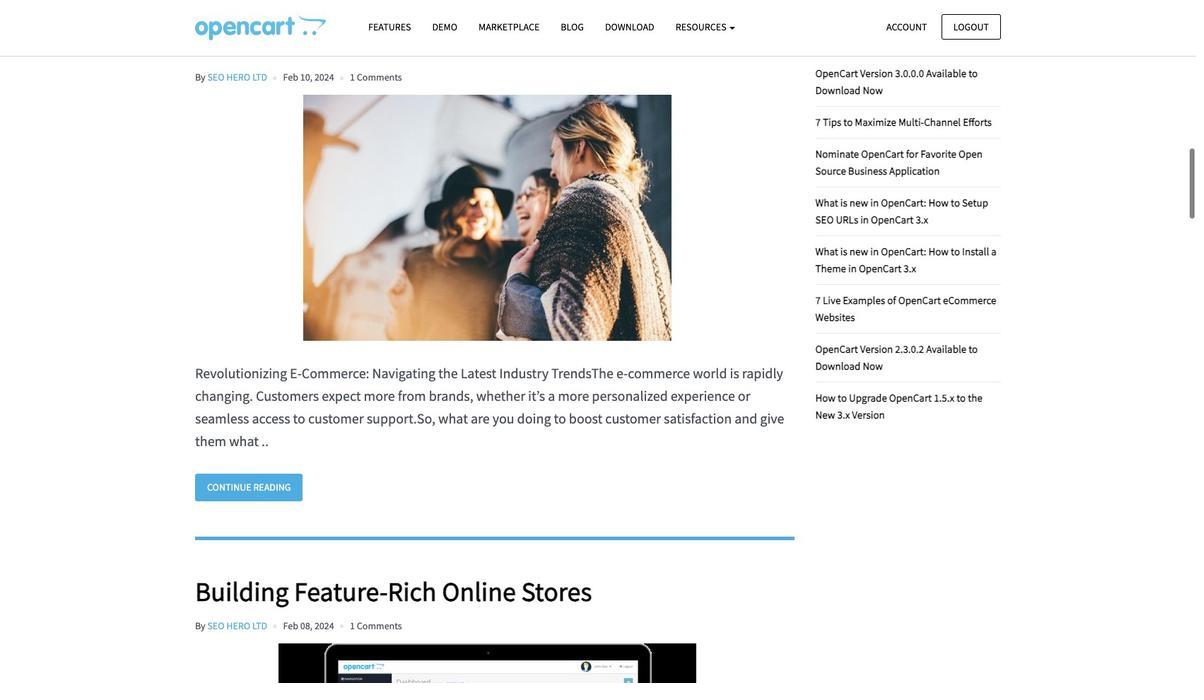 Task type: vqa. For each thing, say whether or not it's contained in the screenshot.
the search image
no



Task type: describe. For each thing, give the bounding box(es) containing it.
seo hero ltd link for building
[[208, 619, 267, 632]]

examples
[[843, 293, 886, 307]]

what is new in opencart: how to install a theme in opencart 3.x
[[816, 245, 997, 275]]

features
[[369, 21, 411, 33]]

7 tips to maximize multi-channel efforts link
[[816, 115, 992, 129]]

it's
[[528, 387, 545, 405]]

1 for commerce
[[350, 71, 355, 84]]

building
[[195, 575, 289, 608]]

industry
[[500, 365, 549, 382]]

application
[[890, 164, 940, 177]]

seo hero ltd link for 11
[[208, 71, 267, 84]]

e- for commerce:
[[290, 365, 302, 382]]

doing
[[517, 410, 551, 427]]

support.so,
[[367, 410, 436, 427]]

2024 for building feature-rich online stores
[[315, 619, 334, 632]]

marketplace
[[479, 21, 540, 33]]

how to upgrade opencart 1.5.x to the new 3.x version link
[[816, 391, 983, 421]]

world
[[693, 365, 727, 382]]

revolutionizing e-commerce: navigating the latest industry trendsthe e-commerce world is rapidly changing. customers expect more from brands, whether it's a more personalized experience or seamless access to customer support.so, what are you doing to boost customer satisfaction and give them what ..
[[195, 365, 785, 450]]

version for 2.3.0.2
[[861, 342, 893, 356]]

seamless
[[195, 410, 249, 427]]

feb 08, 2024
[[283, 619, 334, 632]]

ltd for e-
[[252, 71, 267, 84]]

from
[[398, 387, 426, 405]]

open
[[959, 147, 983, 160]]

how for setup
[[929, 196, 949, 209]]

in right theme
[[849, 262, 857, 275]]

7 for 7 live examples of opencart ecommerce websites
[[816, 293, 821, 307]]

opencart inside opencart version 3.0.0.0 available to download now
[[816, 66, 859, 80]]

3.x for setup
[[916, 213, 929, 226]]

3.x inside how to upgrade opencart 1.5.x to the new 3.x version
[[838, 408, 850, 421]]

and
[[735, 410, 758, 427]]

satisfaction
[[664, 410, 732, 427]]

a inside revolutionizing e-commerce: navigating the latest industry trendsthe e-commerce world is rapidly changing. customers expect more from brands, whether it's a more personalized experience or seamless access to customer support.so, what are you doing to boost customer satisfaction and give them what ..
[[548, 387, 555, 405]]

channel
[[925, 115, 961, 129]]

rich
[[388, 575, 437, 608]]

available for 3.0.0.0
[[927, 66, 967, 80]]

in down what is new in opencart: how to setup seo urls in opencart 3.x
[[871, 245, 879, 258]]

theme
[[816, 262, 847, 275]]

to left upgrade
[[838, 391, 847, 404]]

what for what is new in opencart: how to setup seo urls in opencart 3.x
[[816, 196, 839, 209]]

2 more from the left
[[558, 387, 589, 405]]

urls
[[836, 213, 859, 226]]

commerce
[[250, 26, 372, 60]]

opencart inside how to upgrade opencart 1.5.x to the new 3.x version
[[890, 391, 932, 404]]

access
[[252, 410, 290, 427]]

demo
[[433, 21, 458, 33]]

is for theme
[[841, 245, 848, 258]]

ltd for feature-
[[252, 619, 267, 632]]

are
[[471, 410, 490, 427]]

opencart: for theme
[[881, 245, 927, 258]]

1 customer from the left
[[308, 410, 364, 427]]

business
[[849, 164, 888, 177]]

opencart inside 7 live examples of opencart ecommerce websites
[[899, 293, 941, 307]]

source
[[816, 164, 847, 177]]

navigating
[[372, 365, 436, 382]]

logout
[[954, 20, 990, 33]]

08,
[[300, 619, 313, 632]]

seo for building feature-rich online stores
[[208, 619, 225, 632]]

3.x for install
[[904, 262, 917, 275]]

blog
[[561, 21, 584, 33]]

feb for e-
[[283, 71, 298, 84]]

resources link
[[665, 15, 747, 40]]

nominate opencart for favorite open source business application
[[816, 147, 983, 177]]

efforts
[[963, 115, 992, 129]]

continue
[[207, 481, 252, 494]]

11 e-commerce trends to know in 2024
[[195, 26, 637, 60]]

to right demo at the top left of page
[[459, 26, 482, 60]]

personalized
[[592, 387, 668, 405]]

1 comments for commerce
[[350, 71, 402, 84]]

customers
[[256, 387, 319, 405]]

7 live examples of opencart ecommerce websites link
[[816, 293, 997, 324]]

new
[[816, 408, 836, 421]]

logout link
[[942, 14, 1002, 40]]

new for urls
[[850, 196, 869, 209]]

to inside what is new in opencart: how to setup seo urls in opencart 3.x
[[951, 196, 961, 209]]

latest
[[461, 365, 497, 382]]

comments for commerce
[[357, 71, 402, 84]]

how inside how to upgrade opencart 1.5.x to the new 3.x version
[[816, 391, 836, 404]]

opencart inside what is new in opencart: how to setup seo urls in opencart 3.x
[[871, 213, 914, 226]]

online
[[442, 575, 516, 608]]

version for 3.0.0.0
[[861, 66, 893, 80]]

to inside "what is new in opencart: how to install a theme in opencart 3.x"
[[951, 245, 961, 258]]

opencart version 2.3.0.2 available to download now link
[[816, 342, 978, 373]]

building feature-rich online stores image
[[195, 644, 781, 683]]

3.0.0.0
[[896, 66, 925, 80]]

2 customer from the left
[[606, 410, 661, 427]]

blog link
[[551, 15, 595, 40]]

1.5.x
[[934, 391, 955, 404]]

a inside "what is new in opencart: how to install a theme in opencart 3.x"
[[992, 245, 997, 258]]

opencart version 3.0.0.0 available to download now link
[[816, 66, 978, 97]]

changing.
[[195, 387, 253, 405]]

nominate
[[816, 147, 860, 160]]

favorite
[[921, 147, 957, 160]]

1 horizontal spatial what
[[439, 410, 468, 427]]

continue reading link
[[195, 474, 303, 501]]

the inside how to upgrade opencart 1.5.x to the new 3.x version
[[968, 391, 983, 404]]

2024 for 11 e-commerce trends to know in 2024
[[315, 71, 334, 84]]

2.3.0.2
[[896, 342, 925, 356]]

of
[[888, 293, 897, 307]]

live
[[823, 293, 841, 307]]

available for 2.3.0.2
[[927, 342, 967, 356]]

resources
[[676, 21, 729, 33]]

e- for commerce
[[227, 26, 250, 60]]

0 vertical spatial 2024
[[584, 26, 637, 60]]

trends
[[377, 26, 454, 60]]



Task type: locate. For each thing, give the bounding box(es) containing it.
by seo hero ltd for 11
[[195, 71, 267, 84]]

is up or
[[730, 365, 740, 382]]

upgrade
[[850, 391, 888, 404]]

opencart up "what is new in opencart: how to install a theme in opencart 3.x"
[[871, 213, 914, 226]]

opencart left 1.5.x
[[890, 391, 932, 404]]

available inside opencart version 2.3.0.2 available to download now
[[927, 342, 967, 356]]

0 vertical spatial hero
[[227, 71, 250, 84]]

feb left 10,
[[283, 71, 298, 84]]

1 for rich
[[350, 619, 355, 632]]

revolutionizing
[[195, 365, 287, 382]]

download for opencart version 3.0.0.0 available to download now
[[816, 83, 861, 97]]

available inside opencart version 3.0.0.0 available to download now
[[927, 66, 967, 80]]

ltd
[[252, 71, 267, 84], [252, 619, 267, 632]]

the inside revolutionizing e-commerce: navigating the latest industry trendsthe e-commerce world is rapidly changing. customers expect more from brands, whether it's a more personalized experience or seamless access to customer support.so, what are you doing to boost customer satisfaction and give them what ..
[[439, 365, 458, 382]]

opencart: for urls
[[881, 196, 927, 209]]

1 more from the left
[[364, 387, 395, 405]]

0 vertical spatial a
[[992, 245, 997, 258]]

ltd left 10,
[[252, 71, 267, 84]]

in right "know"
[[557, 26, 578, 60]]

11
[[195, 26, 222, 60]]

commerce
[[628, 365, 691, 382]]

1 vertical spatial comments
[[357, 619, 402, 632]]

0 vertical spatial by seo hero ltd
[[195, 71, 267, 84]]

0 vertical spatial 1
[[350, 71, 355, 84]]

2 7 from the top
[[816, 293, 821, 307]]

what
[[816, 196, 839, 209], [816, 245, 839, 258]]

opencart: inside what is new in opencart: how to setup seo urls in opencart 3.x
[[881, 196, 927, 209]]

3.x up "what is new in opencart: how to install a theme in opencart 3.x"
[[916, 213, 929, 226]]

by for 11
[[195, 71, 206, 84]]

what inside "what is new in opencart: how to install a theme in opencart 3.x"
[[816, 245, 839, 258]]

1 what from the top
[[816, 196, 839, 209]]

e- right 11
[[227, 26, 250, 60]]

2 vertical spatial seo
[[208, 619, 225, 632]]

1 vertical spatial 1 comments
[[350, 619, 402, 632]]

1 comments down features link
[[350, 71, 402, 84]]

trendsthe
[[552, 365, 614, 382]]

new inside "what is new in opencart: how to install a theme in opencart 3.x"
[[850, 245, 869, 258]]

a right the install
[[992, 245, 997, 258]]

new for theme
[[850, 245, 869, 258]]

brands,
[[429, 387, 474, 405]]

to left boost
[[554, 410, 566, 427]]

0 vertical spatial now
[[863, 83, 883, 97]]

opencart down websites
[[816, 342, 859, 356]]

how left 'setup'
[[929, 196, 949, 209]]

account link
[[875, 14, 940, 40]]

1 vertical spatial 3.x
[[904, 262, 917, 275]]

or
[[738, 387, 751, 405]]

7 for 7 tips to maximize multi-channel efforts
[[816, 115, 821, 129]]

how up the new
[[816, 391, 836, 404]]

what is new in opencart: how to install a theme in opencart 3.x link
[[816, 245, 997, 275]]

opencart version 3.0.0.0 available to download now
[[816, 66, 978, 97]]

0 vertical spatial is
[[841, 196, 848, 209]]

seo hero ltd link down building
[[208, 619, 267, 632]]

1 seo hero ltd link from the top
[[208, 71, 267, 84]]

download link
[[595, 15, 665, 40]]

opencart inside nominate opencart for favorite open source business application
[[862, 147, 904, 160]]

0 horizontal spatial what
[[229, 432, 259, 450]]

customer
[[308, 410, 364, 427], [606, 410, 661, 427]]

2 vertical spatial download
[[816, 359, 861, 373]]

download for opencart version 2.3.0.2 available to download now
[[816, 359, 861, 373]]

0 vertical spatial what
[[439, 410, 468, 427]]

2 now from the top
[[863, 359, 883, 373]]

1 vertical spatial version
[[861, 342, 893, 356]]

new up the 'urls'
[[850, 196, 869, 209]]

0 horizontal spatial e-
[[227, 26, 250, 60]]

now for 2.3.0.2
[[863, 359, 883, 373]]

2 vertical spatial 3.x
[[838, 408, 850, 421]]

stores
[[522, 575, 592, 608]]

available right 2.3.0.2
[[927, 342, 967, 356]]

0 horizontal spatial more
[[364, 387, 395, 405]]

them
[[195, 432, 226, 450]]

0 vertical spatial by
[[195, 71, 206, 84]]

2 by seo hero ltd from the top
[[195, 619, 267, 632]]

1 vertical spatial opencart:
[[881, 245, 927, 258]]

1 1 comments from the top
[[350, 71, 402, 84]]

to left 'setup'
[[951, 196, 961, 209]]

by seo hero ltd
[[195, 71, 267, 84], [195, 619, 267, 632]]

version down upgrade
[[853, 408, 885, 421]]

0 vertical spatial feb
[[283, 71, 298, 84]]

1 comments down building feature-rich online stores
[[350, 619, 402, 632]]

opencart inside opencart version 2.3.0.2 available to download now
[[816, 342, 859, 356]]

0 vertical spatial what
[[816, 196, 839, 209]]

1 right the feb 10, 2024
[[350, 71, 355, 84]]

0 vertical spatial ltd
[[252, 71, 267, 84]]

1 vertical spatial now
[[863, 359, 883, 373]]

2 by from the top
[[195, 619, 206, 632]]

version inside how to upgrade opencart 1.5.x to the new 3.x version
[[853, 408, 885, 421]]

continue reading
[[207, 481, 291, 494]]

comments
[[357, 71, 402, 84], [357, 619, 402, 632]]

1 vertical spatial by seo hero ltd
[[195, 619, 267, 632]]

2 1 from the top
[[350, 619, 355, 632]]

more down trendsthe
[[558, 387, 589, 405]]

1 comments from the top
[[357, 71, 402, 84]]

version inside opencart version 3.0.0.0 available to download now
[[861, 66, 893, 80]]

0 vertical spatial available
[[927, 66, 967, 80]]

new
[[850, 196, 869, 209], [850, 245, 869, 258]]

0 vertical spatial version
[[861, 66, 893, 80]]

to down logout link
[[969, 66, 978, 80]]

by seo hero ltd down building
[[195, 619, 267, 632]]

for
[[907, 147, 919, 160]]

how left the install
[[929, 245, 949, 258]]

download up tips
[[816, 83, 861, 97]]

hero down opencart - blog image at the top left of the page
[[227, 71, 250, 84]]

3.x inside "what is new in opencart: how to install a theme in opencart 3.x"
[[904, 262, 917, 275]]

2 vertical spatial version
[[853, 408, 885, 421]]

version
[[861, 66, 893, 80], [861, 342, 893, 356], [853, 408, 885, 421]]

a right "it's"
[[548, 387, 555, 405]]

new down the 'urls'
[[850, 245, 869, 258]]

to right 1.5.x
[[957, 391, 966, 404]]

0 vertical spatial new
[[850, 196, 869, 209]]

opencart right of at the right of the page
[[899, 293, 941, 307]]

comments for rich
[[357, 619, 402, 632]]

to down ecommerce
[[969, 342, 978, 356]]

multi-
[[899, 115, 925, 129]]

seo for 11 e-commerce trends to know in 2024
[[208, 71, 225, 84]]

1 comments for rich
[[350, 619, 402, 632]]

1 horizontal spatial customer
[[606, 410, 661, 427]]

0 vertical spatial 3.x
[[916, 213, 929, 226]]

e- up customers
[[290, 365, 302, 382]]

2 comments from the top
[[357, 619, 402, 632]]

3.x
[[916, 213, 929, 226], [904, 262, 917, 275], [838, 408, 850, 421]]

download
[[605, 21, 655, 33], [816, 83, 861, 97], [816, 359, 861, 373]]

download inside opencart version 3.0.0.0 available to download now
[[816, 83, 861, 97]]

nominate opencart for favorite open source business application link
[[816, 147, 983, 177]]

11 e-commerce trends to know in 2024 image
[[195, 95, 781, 341]]

1 vertical spatial by
[[195, 619, 206, 632]]

tips
[[823, 115, 842, 129]]

feb 10, 2024
[[283, 71, 334, 84]]

customer down personalized
[[606, 410, 661, 427]]

comments down trends
[[357, 71, 402, 84]]

more up support.so,
[[364, 387, 395, 405]]

7 left tips
[[816, 115, 821, 129]]

by down 11
[[195, 71, 206, 84]]

e-
[[617, 365, 628, 382]]

maximize
[[855, 115, 897, 129]]

what for what is new in opencart: how to install a theme in opencart 3.x
[[816, 245, 839, 258]]

reading
[[253, 481, 291, 494]]

2 ltd from the top
[[252, 619, 267, 632]]

0 vertical spatial opencart:
[[881, 196, 927, 209]]

2 seo hero ltd link from the top
[[208, 619, 267, 632]]

1 vertical spatial a
[[548, 387, 555, 405]]

what
[[439, 410, 468, 427], [229, 432, 259, 450]]

rapidly
[[743, 365, 784, 382]]

..
[[262, 432, 269, 450]]

hero down building
[[227, 619, 250, 632]]

setup
[[963, 196, 989, 209]]

2 vertical spatial how
[[816, 391, 836, 404]]

3.x right the new
[[838, 408, 850, 421]]

1 vertical spatial ltd
[[252, 619, 267, 632]]

available right 3.0.0.0
[[927, 66, 967, 80]]

7
[[816, 115, 821, 129], [816, 293, 821, 307]]

building feature-rich online stores link
[[195, 575, 795, 608]]

feb for feature-
[[283, 619, 298, 632]]

by down building
[[195, 619, 206, 632]]

7 inside 7 live examples of opencart ecommerce websites
[[816, 293, 821, 307]]

2 vertical spatial 2024
[[315, 619, 334, 632]]

opencart - blog image
[[195, 15, 326, 40]]

seo down 11
[[208, 71, 225, 84]]

1 vertical spatial 1
[[350, 619, 355, 632]]

version inside opencart version 2.3.0.2 available to download now
[[861, 342, 893, 356]]

0 vertical spatial 7
[[816, 115, 821, 129]]

the right 1.5.x
[[968, 391, 983, 404]]

install
[[963, 245, 990, 258]]

1 vertical spatial the
[[968, 391, 983, 404]]

7 left live at the right
[[816, 293, 821, 307]]

to inside opencart version 3.0.0.0 available to download now
[[969, 66, 978, 80]]

now up 'maximize'
[[863, 83, 883, 97]]

e- inside revolutionizing e-commerce: navigating the latest industry trendsthe e-commerce world is rapidly changing. customers expect more from brands, whether it's a more personalized experience or seamless access to customer support.so, what are you doing to boost customer satisfaction and give them what ..
[[290, 365, 302, 382]]

features link
[[358, 15, 422, 40]]

0 vertical spatial 1 comments
[[350, 71, 402, 84]]

what up theme
[[816, 245, 839, 258]]

opencart: down application
[[881, 196, 927, 209]]

3.x inside what is new in opencart: how to setup seo urls in opencart 3.x
[[916, 213, 929, 226]]

opencart up tips
[[816, 66, 859, 80]]

1 horizontal spatial a
[[992, 245, 997, 258]]

version left 2.3.0.2
[[861, 342, 893, 356]]

0 vertical spatial how
[[929, 196, 949, 209]]

demo link
[[422, 15, 468, 40]]

give
[[761, 410, 785, 427]]

2 what from the top
[[816, 245, 839, 258]]

1 hero from the top
[[227, 71, 250, 84]]

seo inside what is new in opencart: how to setup seo urls in opencart 3.x
[[816, 213, 834, 226]]

marketplace link
[[468, 15, 551, 40]]

is inside what is new in opencart: how to setup seo urls in opencart 3.x
[[841, 196, 848, 209]]

download up upgrade
[[816, 359, 861, 373]]

the up brands,
[[439, 365, 458, 382]]

1 horizontal spatial the
[[968, 391, 983, 404]]

1 horizontal spatial e-
[[290, 365, 302, 382]]

know
[[488, 26, 552, 60]]

in down the business
[[871, 196, 879, 209]]

by seo hero ltd for building
[[195, 619, 267, 632]]

e-
[[227, 26, 250, 60], [290, 365, 302, 382]]

ltd down building
[[252, 619, 267, 632]]

by seo hero ltd down 11
[[195, 71, 267, 84]]

now
[[863, 83, 883, 97], [863, 359, 883, 373]]

1 vertical spatial what
[[229, 432, 259, 450]]

how for install
[[929, 245, 949, 258]]

feb left 08,
[[283, 619, 298, 632]]

1 vertical spatial how
[[929, 245, 949, 258]]

7 live examples of opencart ecommerce websites
[[816, 293, 997, 324]]

what is new in opencart: how to setup seo urls in opencart 3.x
[[816, 196, 989, 226]]

hero for building
[[227, 619, 250, 632]]

1 vertical spatial is
[[841, 245, 848, 258]]

is inside revolutionizing e-commerce: navigating the latest industry trendsthe e-commerce world is rapidly changing. customers expect more from brands, whether it's a more personalized experience or seamless access to customer support.so, what are you doing to boost customer satisfaction and give them what ..
[[730, 365, 740, 382]]

building feature-rich online stores
[[195, 575, 592, 608]]

to inside opencart version 2.3.0.2 available to download now
[[969, 342, 978, 356]]

1 by seo hero ltd from the top
[[195, 71, 267, 84]]

1 now from the top
[[863, 83, 883, 97]]

what up the 'urls'
[[816, 196, 839, 209]]

2 available from the top
[[927, 342, 967, 356]]

2 vertical spatial is
[[730, 365, 740, 382]]

0 vertical spatial e-
[[227, 26, 250, 60]]

10,
[[300, 71, 313, 84]]

1 vertical spatial download
[[816, 83, 861, 97]]

experience
[[671, 387, 735, 405]]

1 vertical spatial what
[[816, 245, 839, 258]]

to down customers
[[293, 410, 306, 427]]

3.x up '7 live examples of opencart ecommerce websites' link
[[904, 262, 917, 275]]

version left 3.0.0.0
[[861, 66, 893, 80]]

0 vertical spatial seo hero ltd link
[[208, 71, 267, 84]]

how inside what is new in opencart: how to setup seo urls in opencart 3.x
[[929, 196, 949, 209]]

0 horizontal spatial the
[[439, 365, 458, 382]]

1 down feature-
[[350, 619, 355, 632]]

what left the ..
[[229, 432, 259, 450]]

customer down 'expect'
[[308, 410, 364, 427]]

ecommerce
[[944, 293, 997, 307]]

hero for 11
[[227, 71, 250, 84]]

is up theme
[[841, 245, 848, 258]]

1 1 from the top
[[350, 71, 355, 84]]

1 ltd from the top
[[252, 71, 267, 84]]

opencart: inside "what is new in opencart: how to install a theme in opencart 3.x"
[[881, 245, 927, 258]]

1 horizontal spatial more
[[558, 387, 589, 405]]

2024
[[584, 26, 637, 60], [315, 71, 334, 84], [315, 619, 334, 632]]

0 horizontal spatial a
[[548, 387, 555, 405]]

0 vertical spatial seo
[[208, 71, 225, 84]]

to
[[459, 26, 482, 60], [969, 66, 978, 80], [844, 115, 853, 129], [951, 196, 961, 209], [951, 245, 961, 258], [969, 342, 978, 356], [838, 391, 847, 404], [957, 391, 966, 404], [293, 410, 306, 427], [554, 410, 566, 427]]

2 opencart: from the top
[[881, 245, 927, 258]]

expect
[[322, 387, 361, 405]]

seo hero ltd link down 11
[[208, 71, 267, 84]]

1 7 from the top
[[816, 115, 821, 129]]

what inside what is new in opencart: how to setup seo urls in opencart 3.x
[[816, 196, 839, 209]]

1 vertical spatial feb
[[283, 619, 298, 632]]

feature-
[[294, 575, 388, 608]]

now inside opencart version 2.3.0.2 available to download now
[[863, 359, 883, 373]]

seo left the 'urls'
[[816, 213, 834, 226]]

new inside what is new in opencart: how to setup seo urls in opencart 3.x
[[850, 196, 869, 209]]

websites
[[816, 310, 856, 324]]

boost
[[569, 410, 603, 427]]

2 1 comments from the top
[[350, 619, 402, 632]]

what is new in opencart: how to setup seo urls in opencart 3.x link
[[816, 196, 989, 226]]

is up the 'urls'
[[841, 196, 848, 209]]

seo
[[208, 71, 225, 84], [816, 213, 834, 226], [208, 619, 225, 632]]

1 vertical spatial hero
[[227, 619, 250, 632]]

is inside "what is new in opencart: how to install a theme in opencart 3.x"
[[841, 245, 848, 258]]

you
[[493, 410, 515, 427]]

in
[[557, 26, 578, 60], [871, 196, 879, 209], [861, 213, 869, 226], [871, 245, 879, 258], [849, 262, 857, 275]]

download inside opencart version 2.3.0.2 available to download now
[[816, 359, 861, 373]]

opencart up of at the right of the page
[[859, 262, 902, 275]]

to right tips
[[844, 115, 853, 129]]

now for 3.0.0.0
[[863, 83, 883, 97]]

2 hero from the top
[[227, 619, 250, 632]]

1 vertical spatial 7
[[816, 293, 821, 307]]

1 feb from the top
[[283, 71, 298, 84]]

how inside "what is new in opencart: how to install a theme in opencart 3.x"
[[929, 245, 949, 258]]

1 new from the top
[[850, 196, 869, 209]]

available
[[927, 66, 967, 80], [927, 342, 967, 356]]

download right the blog
[[605, 21, 655, 33]]

opencart inside "what is new in opencart: how to install a theme in opencart 3.x"
[[859, 262, 902, 275]]

1 vertical spatial e-
[[290, 365, 302, 382]]

now up upgrade
[[863, 359, 883, 373]]

1 vertical spatial available
[[927, 342, 967, 356]]

commerce:
[[302, 365, 370, 382]]

0 horizontal spatial customer
[[308, 410, 364, 427]]

2 new from the top
[[850, 245, 869, 258]]

0 vertical spatial download
[[605, 21, 655, 33]]

in right the 'urls'
[[861, 213, 869, 226]]

1 available from the top
[[927, 66, 967, 80]]

opencart version 2.3.0.2 available to download now
[[816, 342, 978, 373]]

2 feb from the top
[[283, 619, 298, 632]]

1 by from the top
[[195, 71, 206, 84]]

0 vertical spatial comments
[[357, 71, 402, 84]]

1 opencart: from the top
[[881, 196, 927, 209]]

opencart: down what is new in opencart: how to setup seo urls in opencart 3.x
[[881, 245, 927, 258]]

comments down building feature-rich online stores
[[357, 619, 402, 632]]

0 vertical spatial the
[[439, 365, 458, 382]]

is for urls
[[841, 196, 848, 209]]

to left the install
[[951, 245, 961, 258]]

1 vertical spatial new
[[850, 245, 869, 258]]

how to upgrade opencart 1.5.x to the new 3.x version
[[816, 391, 983, 421]]

1 vertical spatial seo hero ltd link
[[208, 619, 267, 632]]

hero
[[227, 71, 250, 84], [227, 619, 250, 632]]

by
[[195, 71, 206, 84], [195, 619, 206, 632]]

seo down building
[[208, 619, 225, 632]]

what down brands,
[[439, 410, 468, 427]]

1 vertical spatial seo
[[816, 213, 834, 226]]

opencart up the business
[[862, 147, 904, 160]]

1 vertical spatial 2024
[[315, 71, 334, 84]]

now inside opencart version 3.0.0.0 available to download now
[[863, 83, 883, 97]]

by for building
[[195, 619, 206, 632]]



